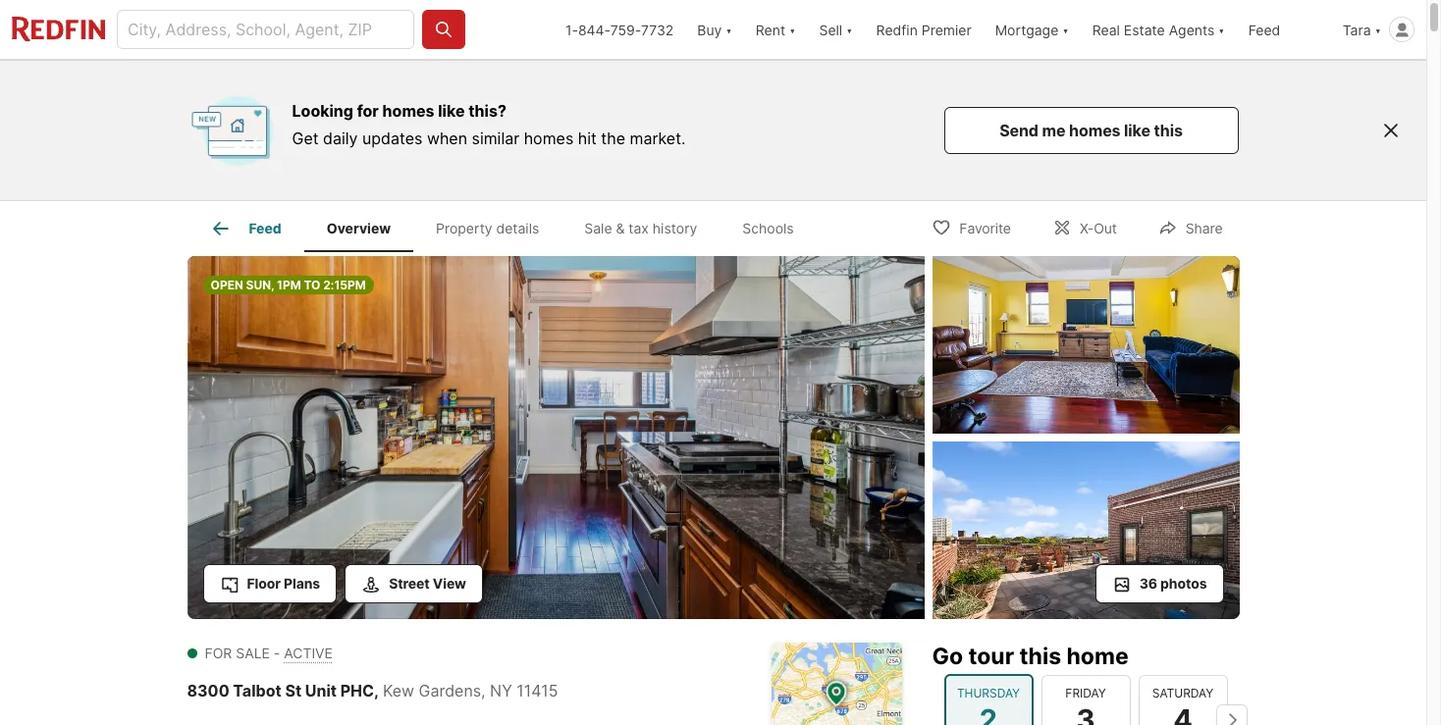 Task type: locate. For each thing, give the bounding box(es) containing it.
,
[[374, 681, 379, 701], [481, 681, 486, 701]]

redfin premier button
[[865, 0, 984, 59]]

homes inside button
[[1070, 121, 1121, 140]]

▾ right buy on the top
[[726, 21, 732, 38]]

▾ right rent on the top of page
[[790, 21, 796, 38]]

▾ for rent ▾
[[790, 21, 796, 38]]

1 horizontal spatial like
[[1125, 121, 1151, 140]]

1 ▾ from the left
[[726, 21, 732, 38]]

1 horizontal spatial this
[[1155, 121, 1183, 140]]

Friday button
[[1042, 676, 1131, 726]]

0 vertical spatial this
[[1155, 121, 1183, 140]]

mortgage ▾ button
[[984, 0, 1081, 59]]

3 ▾ from the left
[[847, 21, 853, 38]]

market.
[[630, 129, 686, 148]]

▾ right sell
[[847, 21, 853, 38]]

▾ for buy ▾
[[726, 21, 732, 38]]

mortgage ▾ button
[[996, 0, 1069, 59]]

like for this?
[[438, 101, 465, 121]]

street view
[[389, 575, 466, 592]]

redfin image
[[188, 86, 276, 175]]

feed up sun,
[[249, 220, 282, 237]]

0 horizontal spatial like
[[438, 101, 465, 121]]

homes for me
[[1070, 121, 1121, 140]]

like up when
[[438, 101, 465, 121]]

buy ▾
[[698, 21, 732, 38]]

to
[[304, 278, 321, 293]]

floor plans button
[[203, 564, 337, 604]]

2 ▾ from the left
[[790, 21, 796, 38]]

tara
[[1343, 21, 1372, 38]]

real estate agents ▾
[[1093, 21, 1225, 38]]

Saturday button
[[1139, 676, 1228, 726]]

looking
[[292, 101, 354, 121]]

36 photos
[[1140, 575, 1208, 592]]

1-844-759-7732 link
[[566, 21, 674, 38]]

schools
[[743, 220, 794, 237]]

like inside button
[[1125, 121, 1151, 140]]

2 horizontal spatial homes
[[1070, 121, 1121, 140]]

feed right agents
[[1249, 21, 1281, 38]]

1pm
[[277, 278, 301, 293]]

0 horizontal spatial ,
[[374, 681, 379, 701]]

tab list
[[187, 201, 833, 252]]

thursday
[[958, 687, 1021, 702]]

homes up updates
[[383, 101, 435, 121]]

844-
[[578, 21, 611, 38]]

sale
[[585, 220, 612, 237]]

active
[[284, 645, 333, 662]]

4 ▾ from the left
[[1063, 21, 1069, 38]]

1-
[[566, 21, 578, 38]]

schools tab
[[720, 205, 817, 252]]

, left 'ny'
[[481, 681, 486, 701]]

homes left hit
[[524, 129, 574, 148]]

feed
[[1249, 21, 1281, 38], [249, 220, 282, 237]]

share
[[1186, 220, 1223, 236]]

redfin
[[877, 21, 918, 38]]

for sale - active
[[205, 645, 333, 662]]

0 vertical spatial feed
[[1249, 21, 1281, 38]]

like right me
[[1125, 121, 1151, 140]]

▾ right tara
[[1376, 21, 1382, 38]]

homes
[[383, 101, 435, 121], [1070, 121, 1121, 140], [524, 129, 574, 148]]

hit
[[578, 129, 597, 148]]

8300 talbot st unit phc , kew gardens , ny 11415
[[187, 681, 558, 701]]

rent ▾ button
[[756, 0, 796, 59]]

open sun, 1pm to 2:15pm link
[[187, 256, 925, 623]]

active link
[[284, 645, 333, 662]]

x-out button
[[1036, 207, 1134, 247]]

like inside looking for homes like this? get daily updates when similar homes hit the market.
[[438, 101, 465, 121]]

Thursday button
[[944, 675, 1034, 726]]

tara ▾
[[1343, 21, 1382, 38]]

sale & tax history tab
[[562, 205, 720, 252]]

6 ▾ from the left
[[1376, 21, 1382, 38]]

send me homes like this
[[1000, 121, 1183, 140]]

open
[[211, 278, 243, 293]]

friday
[[1066, 687, 1107, 702]]

mortgage
[[996, 21, 1059, 38]]

homes right me
[[1070, 121, 1121, 140]]

0 horizontal spatial this
[[1020, 643, 1062, 670]]

2 , from the left
[[481, 681, 486, 701]]

out
[[1094, 220, 1118, 236]]

overview
[[327, 220, 391, 237]]

1 horizontal spatial ,
[[481, 681, 486, 701]]

tax
[[629, 220, 649, 237]]

▾
[[726, 21, 732, 38], [790, 21, 796, 38], [847, 21, 853, 38], [1063, 21, 1069, 38], [1219, 21, 1225, 38], [1376, 21, 1382, 38]]

1 horizontal spatial feed
[[1249, 21, 1281, 38]]

rent ▾ button
[[744, 0, 808, 59]]

▾ right agents
[[1219, 21, 1225, 38]]

▾ right mortgage on the right top of page
[[1063, 21, 1069, 38]]

go
[[933, 643, 964, 670]]

like for this
[[1125, 121, 1151, 140]]

send me homes like this button
[[944, 107, 1239, 154]]

0 horizontal spatial homes
[[383, 101, 435, 121]]

, left kew
[[374, 681, 379, 701]]

real estate agents ▾ link
[[1093, 0, 1225, 59]]

11415
[[517, 681, 558, 701]]

unit
[[305, 681, 337, 701]]

open sun, 1pm to 2:15pm
[[211, 278, 366, 293]]

sale & tax history
[[585, 220, 698, 237]]

8300 talbot st unit phc, kew gardens, ny 11415 image
[[187, 256, 925, 619], [933, 256, 1240, 434], [933, 442, 1240, 619]]

share button
[[1142, 207, 1240, 247]]

sale
[[236, 645, 270, 662]]

send
[[1000, 121, 1039, 140]]

1-844-759-7732
[[566, 21, 674, 38]]

36 photos button
[[1096, 564, 1224, 604]]

talbot
[[233, 681, 282, 701]]

homes for for
[[383, 101, 435, 121]]

map entry image
[[772, 643, 902, 726]]

0 horizontal spatial feed
[[249, 220, 282, 237]]

1 vertical spatial feed
[[249, 220, 282, 237]]

buy ▾ button
[[686, 0, 744, 59]]

759-
[[611, 21, 641, 38]]

submit search image
[[434, 20, 453, 39]]

real estate agents ▾ button
[[1081, 0, 1237, 59]]

City, Address, School, Agent, ZIP search field
[[117, 10, 414, 49]]



Task type: describe. For each thing, give the bounding box(es) containing it.
details
[[497, 220, 540, 237]]

rent
[[756, 21, 786, 38]]

overview tab
[[304, 205, 414, 252]]

7732
[[641, 21, 674, 38]]

home
[[1067, 643, 1129, 670]]

2:15pm
[[323, 278, 366, 293]]

property details
[[436, 220, 540, 237]]

mortgage ▾
[[996, 21, 1069, 38]]

history
[[653, 220, 698, 237]]

5 ▾ from the left
[[1219, 21, 1225, 38]]

feed button
[[1237, 0, 1332, 59]]

tour
[[969, 643, 1015, 670]]

sell ▾ button
[[808, 0, 865, 59]]

▾ for mortgage ▾
[[1063, 21, 1069, 38]]

next image
[[1216, 706, 1248, 726]]

property
[[436, 220, 493, 237]]

1 , from the left
[[374, 681, 379, 701]]

sell ▾ button
[[820, 0, 853, 59]]

st
[[285, 681, 302, 701]]

similar
[[472, 129, 520, 148]]

get
[[292, 129, 319, 148]]

1 vertical spatial this
[[1020, 643, 1062, 670]]

when
[[427, 129, 468, 148]]

rent ▾
[[756, 21, 796, 38]]

the
[[601, 129, 626, 148]]

me
[[1043, 121, 1066, 140]]

sell ▾
[[820, 21, 853, 38]]

ny
[[490, 681, 513, 701]]

go tour this home
[[933, 643, 1129, 670]]

looking for homes like this? get daily updates when similar homes hit the market.
[[292, 101, 686, 148]]

daily
[[323, 129, 358, 148]]

-
[[274, 645, 280, 662]]

property details tab
[[414, 205, 562, 252]]

feed inside button
[[1249, 21, 1281, 38]]

this?
[[469, 101, 507, 121]]

buy
[[698, 21, 722, 38]]

sell
[[820, 21, 843, 38]]

floor
[[247, 575, 281, 592]]

saturday
[[1153, 687, 1214, 702]]

redfin premier
[[877, 21, 972, 38]]

phc
[[341, 681, 374, 701]]

1 horizontal spatial homes
[[524, 129, 574, 148]]

gardens
[[419, 681, 481, 701]]

real
[[1093, 21, 1121, 38]]

updates
[[362, 129, 423, 148]]

premier
[[922, 21, 972, 38]]

favorite
[[960, 220, 1012, 236]]

this inside button
[[1155, 121, 1183, 140]]

for
[[357, 101, 379, 121]]

for
[[205, 645, 232, 662]]

street view button
[[345, 564, 483, 604]]

agents
[[1169, 21, 1215, 38]]

8300
[[187, 681, 230, 701]]

▾ for tara ▾
[[1376, 21, 1382, 38]]

▾ for sell ▾
[[847, 21, 853, 38]]

feed inside tab list
[[249, 220, 282, 237]]

feed link
[[210, 217, 282, 241]]

favorite button
[[916, 207, 1028, 247]]

buy ▾ button
[[698, 0, 732, 59]]

&
[[616, 220, 625, 237]]

photos
[[1161, 575, 1208, 592]]

kew
[[383, 681, 415, 701]]

36
[[1140, 575, 1158, 592]]

tab list containing feed
[[187, 201, 833, 252]]

view
[[433, 575, 466, 592]]

floor plans
[[247, 575, 320, 592]]

estate
[[1125, 21, 1166, 38]]

plans
[[284, 575, 320, 592]]

x-out
[[1080, 220, 1118, 236]]

street
[[389, 575, 430, 592]]

sun,
[[246, 278, 274, 293]]

x-
[[1080, 220, 1094, 236]]



Task type: vqa. For each thing, say whether or not it's contained in the screenshot.
Floor Plans
yes



